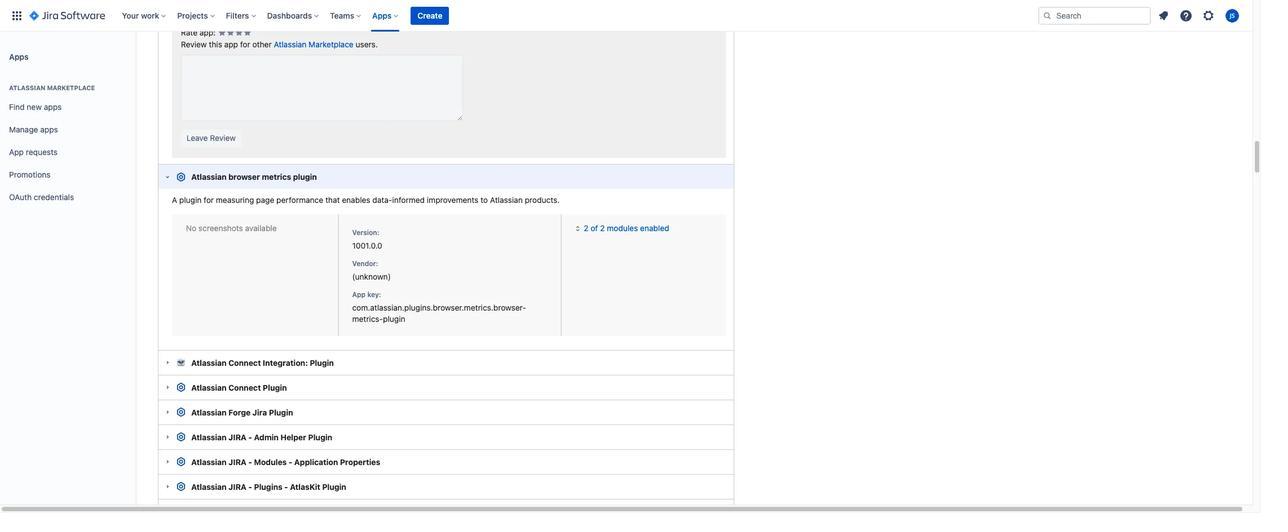 Task type: locate. For each thing, give the bounding box(es) containing it.
app for app key: com.atlassian.plugins.browser.metrics.browser- metrics-plugin
[[352, 291, 366, 299]]

work
[[141, 10, 159, 20]]

a plugin for measuring page performance that enables data-informed improvements to atlassian products.
[[172, 195, 560, 205]]

0 vertical spatial apps
[[44, 102, 62, 111]]

jira left modules
[[229, 457, 247, 467]]

app key: com.atlassian.plugins.browser.metrics.browser- metrics-plugin
[[352, 291, 526, 324]]

plugin inside app key: com.atlassian.plugins.browser.metrics.browser- metrics-plugin
[[383, 314, 405, 324]]

2 of 2 modules enabled
[[584, 224, 669, 233]]

0 horizontal spatial app
[[9, 147, 24, 157]]

1 horizontal spatial review
[[210, 133, 236, 143]]

2 left of
[[584, 224, 589, 233]]

requests
[[26, 147, 58, 157]]

marketplace inside group
[[47, 84, 95, 91]]

atlassian for atlassian jira - modules - application properties
[[191, 457, 227, 467]]

app inside atlassian marketplace group
[[9, 147, 24, 157]]

1 horizontal spatial 2
[[600, 224, 605, 233]]

key:
[[367, 291, 381, 299]]

app
[[9, 147, 24, 157], [352, 291, 366, 299]]

helper
[[281, 433, 306, 442]]

0 vertical spatial connect
[[229, 358, 261, 368]]

measuring
[[216, 195, 254, 205]]

1001.0.0
[[352, 241, 382, 251]]

2 horizontal spatial plugin
[[383, 314, 405, 324]]

1 vertical spatial jira
[[229, 457, 247, 467]]

integration:
[[263, 358, 308, 368]]

for
[[240, 39, 250, 49], [204, 195, 214, 205]]

1 connect from the top
[[229, 358, 261, 368]]

review
[[181, 39, 207, 49], [210, 133, 236, 143]]

jira down forge
[[229, 433, 247, 442]]

rate left and
[[172, 4, 188, 13]]

dashboards
[[267, 10, 312, 20]]

and
[[190, 4, 204, 13]]

atlassian for atlassian browser metrics plugin
[[191, 172, 227, 182]]

2 connect from the top
[[229, 383, 261, 393]]

browser
[[229, 172, 260, 182]]

apps right the new at the top left of the page
[[44, 102, 62, 111]]

of
[[591, 224, 598, 233]]

atlassian for atlassian marketplace
[[9, 84, 45, 91]]

sidebar navigation image
[[123, 45, 148, 68]]

atlassian
[[274, 39, 307, 49], [9, 84, 45, 91], [191, 172, 227, 182], [490, 195, 523, 205], [191, 358, 227, 368], [191, 383, 227, 393], [191, 408, 227, 417], [191, 433, 227, 442], [191, 457, 227, 467], [191, 482, 227, 492]]

- right plugins
[[284, 482, 288, 492]]

atlassian for atlassian jira - plugins - atlaskit plugin
[[191, 482, 227, 492]]

1 vertical spatial rate
[[181, 27, 198, 37]]

apps up users.
[[372, 10, 392, 20]]

jira left plugins
[[229, 482, 247, 492]]

1 horizontal spatial for
[[240, 39, 250, 49]]

0 vertical spatial review
[[181, 39, 207, 49]]

no screenshots available
[[186, 224, 277, 233]]

connect up atlassian forge jira plugin
[[229, 383, 261, 393]]

apps inside popup button
[[372, 10, 392, 20]]

apps
[[372, 10, 392, 20], [9, 52, 29, 61]]

banner containing your work
[[0, 0, 1253, 32]]

plugin
[[310, 358, 334, 368], [263, 383, 287, 393], [269, 408, 293, 417], [308, 433, 332, 442], [322, 482, 346, 492]]

1 jira from the top
[[229, 433, 247, 442]]

plugin down the integration:
[[263, 383, 287, 393]]

0 vertical spatial marketplace
[[309, 39, 354, 49]]

enables
[[342, 195, 370, 205]]

jira software image
[[29, 9, 105, 22], [29, 9, 105, 22]]

rate down projects
[[181, 27, 198, 37]]

metrics
[[262, 172, 291, 182]]

jira for admin
[[229, 433, 247, 442]]

projects
[[177, 10, 208, 20]]

plugin right the integration:
[[310, 358, 334, 368]]

0 vertical spatial plugin
[[293, 172, 317, 182]]

0 horizontal spatial apps
[[9, 52, 29, 61]]

search image
[[1043, 11, 1052, 20]]

dashboards button
[[264, 6, 323, 25]]

-
[[248, 433, 252, 442], [248, 457, 252, 467], [289, 457, 292, 467], [248, 482, 252, 492], [284, 482, 288, 492]]

atlassian marketplace group
[[5, 72, 131, 212]]

1 horizontal spatial marketplace
[[309, 39, 354, 49]]

review inside leave review link
[[210, 133, 236, 143]]

metrics-
[[352, 314, 383, 324]]

marketplace down teams
[[309, 39, 354, 49]]

- for admin
[[248, 433, 252, 442]]

1 horizontal spatial apps
[[372, 10, 392, 20]]

plugin
[[293, 172, 317, 182], [179, 195, 202, 205], [383, 314, 405, 324]]

rate for rate app:
[[181, 27, 198, 37]]

None text field
[[181, 55, 463, 121]]

connect for integration:
[[229, 358, 261, 368]]

1 horizontal spatial plugin
[[293, 172, 317, 182]]

products.
[[525, 195, 560, 205]]

marketplace
[[309, 39, 354, 49], [47, 84, 95, 91]]

app inside app key: com.atlassian.plugins.browser.metrics.browser- metrics-plugin
[[352, 291, 366, 299]]

1 vertical spatial plugin
[[179, 195, 202, 205]]

teams
[[330, 10, 354, 20]]

create button
[[411, 6, 449, 25]]

0 vertical spatial app
[[9, 147, 24, 157]]

leave
[[187, 133, 208, 143]]

filters
[[226, 10, 249, 20]]

performance
[[277, 195, 323, 205]]

available
[[245, 224, 277, 233]]

projects button
[[174, 6, 219, 25]]

1 vertical spatial app
[[352, 291, 366, 299]]

0 vertical spatial rate
[[172, 4, 188, 13]]

jira for plugins
[[229, 482, 247, 492]]

help image
[[1180, 9, 1193, 22]]

review down rate app:
[[181, 39, 207, 49]]

2 jira from the top
[[229, 457, 247, 467]]

- left modules
[[248, 457, 252, 467]]

apps up requests
[[40, 124, 58, 134]]

plugin right a
[[179, 195, 202, 205]]

1 vertical spatial marketplace
[[47, 84, 95, 91]]

connect
[[229, 358, 261, 368], [229, 383, 261, 393]]

3 jira from the top
[[229, 482, 247, 492]]

review right leave
[[210, 133, 236, 143]]

for left measuring
[[204, 195, 214, 205]]

rate
[[172, 4, 188, 13], [181, 27, 198, 37]]

no
[[186, 224, 196, 233]]

that
[[326, 195, 340, 205]]

version: 1001.0.0
[[352, 229, 382, 251]]

2 right of
[[600, 224, 605, 233]]

other
[[252, 39, 272, 49]]

leave review
[[187, 133, 236, 143]]

promotions link
[[5, 164, 131, 186]]

plugin up performance
[[293, 172, 317, 182]]

settings image
[[1202, 9, 1216, 22]]

1 vertical spatial review
[[210, 133, 236, 143]]

atlaskit
[[290, 482, 320, 492]]

3 out of 4 stars image
[[235, 28, 243, 39]]

0 horizontal spatial marketplace
[[47, 84, 95, 91]]

- left plugins
[[248, 482, 252, 492]]

0 vertical spatial for
[[240, 39, 250, 49]]

atlassian browser metrics plugin
[[191, 172, 317, 182]]

apps button
[[369, 6, 403, 25]]

- left the admin
[[248, 433, 252, 442]]

apps down appswitcher icon
[[9, 52, 29, 61]]

app requests link
[[5, 141, 131, 164]]

1 horizontal spatial app
[[352, 291, 366, 299]]

2
[[584, 224, 589, 233], [600, 224, 605, 233]]

app requests
[[9, 147, 58, 157]]

1 out of 4 stars image
[[218, 28, 226, 39]]

credentials
[[34, 192, 74, 202]]

- for plugins
[[248, 482, 252, 492]]

app left key:
[[352, 291, 366, 299]]

atlassian for atlassian connect integration: plugin
[[191, 358, 227, 368]]

plugin right jira
[[269, 408, 293, 417]]

atlassian inside group
[[9, 84, 45, 91]]

apps
[[44, 102, 62, 111], [40, 124, 58, 134]]

banner
[[0, 0, 1253, 32]]

connect up atlassian connect plugin
[[229, 358, 261, 368]]

oauth credentials link
[[5, 186, 131, 209]]

leave review link
[[181, 130, 241, 148]]

Search field
[[1039, 6, 1152, 25]]

0 vertical spatial jira
[[229, 433, 247, 442]]

for down 4 out of 4 stars "image"
[[240, 39, 250, 49]]

modules
[[607, 224, 638, 233]]

teams button
[[327, 6, 366, 25]]

plugin down com.atlassian.plugins.browser.metrics.browser-
[[383, 314, 405, 324]]

marketplace up find new apps link
[[47, 84, 95, 91]]

2 vertical spatial jira
[[229, 482, 247, 492]]

0 vertical spatial apps
[[372, 10, 392, 20]]

2 vertical spatial plugin
[[383, 314, 405, 324]]

0 horizontal spatial for
[[204, 195, 214, 205]]

oauth
[[9, 192, 32, 202]]

manage apps
[[9, 124, 58, 134]]

version:
[[352, 229, 379, 237]]

app down manage
[[9, 147, 24, 157]]

0 horizontal spatial 2
[[584, 224, 589, 233]]

1 vertical spatial connect
[[229, 383, 261, 393]]



Task type: vqa. For each thing, say whether or not it's contained in the screenshot.
topmost 5 Minutes Ago
no



Task type: describe. For each thing, give the bounding box(es) containing it.
your work button
[[119, 6, 171, 25]]

promotions
[[9, 170, 51, 179]]

app:
[[200, 27, 216, 37]]

a
[[172, 195, 177, 205]]

new
[[27, 102, 42, 111]]

rate app:
[[181, 27, 216, 37]]

vendor: (unknown)
[[352, 260, 391, 282]]

atlassian jira - modules - application properties
[[191, 457, 380, 467]]

2 of 2 modules enabled link
[[574, 224, 669, 233]]

atlassian for atlassian connect plugin
[[191, 383, 227, 393]]

modules
[[254, 457, 287, 467]]

app
[[224, 39, 238, 49]]

this
[[209, 39, 222, 49]]

0 horizontal spatial review
[[181, 39, 207, 49]]

review
[[205, 4, 229, 13]]

users.
[[356, 39, 378, 49]]

plugin right the atlaskit
[[322, 482, 346, 492]]

0 horizontal spatial plugin
[[179, 195, 202, 205]]

atlassian jira - admin helper plugin
[[191, 433, 332, 442]]

appswitcher icon image
[[10, 9, 24, 22]]

properties
[[340, 457, 380, 467]]

atlassian for atlassian forge jira plugin
[[191, 408, 227, 417]]

manage
[[9, 124, 38, 134]]

manage apps link
[[5, 118, 131, 141]]

atlassian marketplace
[[9, 84, 95, 91]]

(unknown)
[[352, 272, 391, 282]]

oauth credentials
[[9, 192, 74, 202]]

forge
[[229, 408, 251, 417]]

primary element
[[7, 0, 1039, 31]]

jira for modules
[[229, 457, 247, 467]]

1 vertical spatial apps
[[9, 52, 29, 61]]

to
[[481, 195, 488, 205]]

2 2 from the left
[[600, 224, 605, 233]]

1 vertical spatial apps
[[40, 124, 58, 134]]

your work
[[122, 10, 159, 20]]

improvements
[[427, 195, 479, 205]]

atlassian connect integration: plugin
[[191, 358, 334, 368]]

plugin up application
[[308, 433, 332, 442]]

app for app requests
[[9, 147, 24, 157]]

atlassian forge jira plugin
[[191, 408, 293, 417]]

screenshots
[[199, 224, 243, 233]]

- for modules
[[248, 457, 252, 467]]

jira
[[253, 408, 267, 417]]

enabled
[[640, 224, 669, 233]]

your
[[122, 10, 139, 20]]

page
[[256, 195, 274, 205]]

atlassian marketplace link
[[274, 39, 354, 49]]

atlassian connect plugin
[[191, 383, 287, 393]]

vendor:
[[352, 260, 378, 268]]

1 2 from the left
[[584, 224, 589, 233]]

create
[[418, 10, 443, 20]]

atlassian jira - plugins - atlaskit plugin
[[191, 482, 346, 492]]

atlassian for atlassian jira - admin helper plugin
[[191, 433, 227, 442]]

com.atlassian.plugins.browser.metrics.browser-
[[352, 303, 526, 313]]

your profile and settings image
[[1226, 9, 1240, 22]]

rate for rate and review
[[172, 4, 188, 13]]

admin
[[254, 433, 279, 442]]

4 out of 4 stars image
[[243, 28, 252, 39]]

notifications image
[[1157, 9, 1171, 22]]

find new apps
[[9, 102, 62, 111]]

connect for plugin
[[229, 383, 261, 393]]

application
[[294, 457, 338, 467]]

data-
[[373, 195, 392, 205]]

filters button
[[223, 6, 260, 25]]

plugins
[[254, 482, 283, 492]]

find new apps link
[[5, 96, 131, 118]]

- right modules
[[289, 457, 292, 467]]

rate and review
[[172, 4, 229, 13]]

find
[[9, 102, 25, 111]]

informed
[[392, 195, 425, 205]]

review this app for other atlassian marketplace users.
[[181, 39, 378, 49]]

2 out of 4 stars image
[[226, 28, 235, 39]]

1 vertical spatial for
[[204, 195, 214, 205]]



